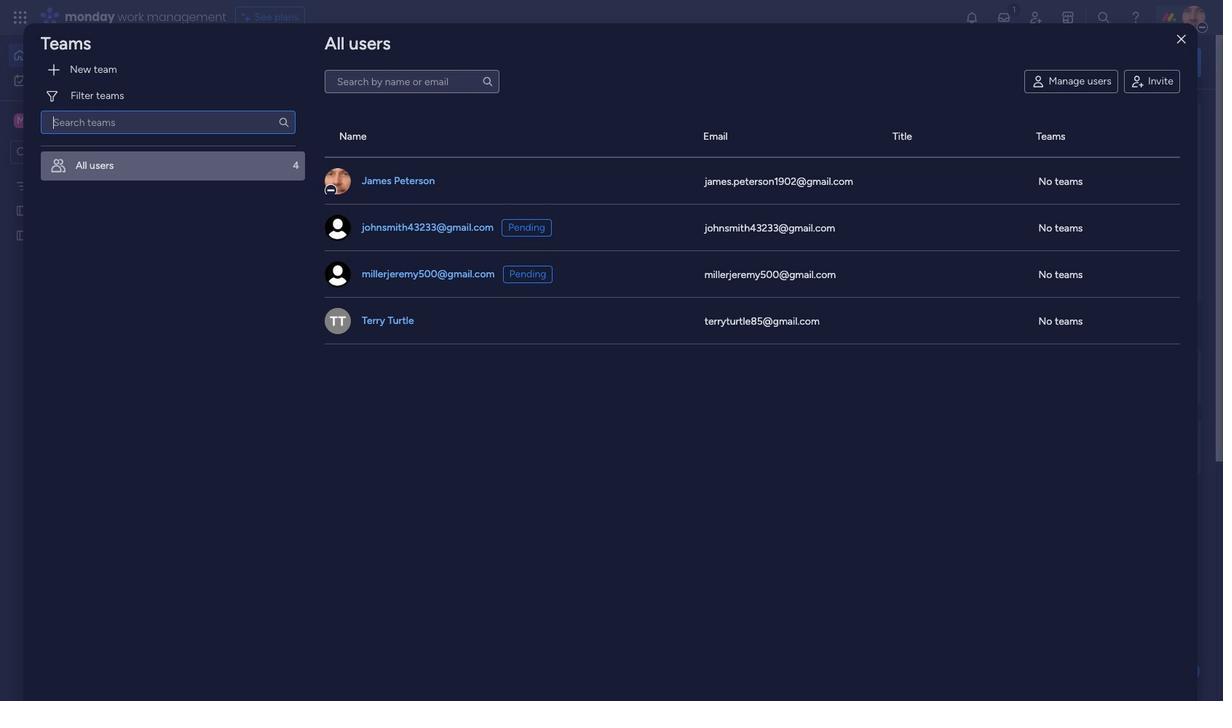Task type: vqa. For each thing, say whether or not it's contained in the screenshot.
SELECT PRODUCT icon
yes



Task type: describe. For each thing, give the bounding box(es) containing it.
1 image
[[1008, 1, 1021, 17]]

1 row from the top
[[325, 117, 1181, 158]]

workspace selection element
[[14, 112, 122, 131]]

2 row from the top
[[325, 158, 1181, 204]]

1 component image from the left
[[482, 289, 495, 302]]

0 vertical spatial public board image
[[15, 203, 29, 217]]

workspace image
[[14, 113, 28, 129]]

public board image inside quick search results list box
[[482, 266, 498, 282]]

5 row from the top
[[325, 298, 1181, 344]]

search image
[[278, 117, 290, 128]]

monday marketplace image
[[1061, 10, 1076, 25]]

millerjeremy500@gmail.com image
[[325, 261, 351, 287]]

close image
[[1178, 34, 1187, 45]]

help image
[[1129, 10, 1144, 25]]

1 vertical spatial public board image
[[15, 228, 29, 242]]

search image
[[482, 76, 494, 88]]

update feed image
[[997, 10, 1012, 25]]

2 component image from the left
[[720, 289, 733, 302]]



Task type: locate. For each thing, give the bounding box(es) containing it.
notifications image
[[965, 10, 980, 25]]

search everything image
[[1097, 10, 1112, 25]]

option
[[9, 44, 177, 67], [9, 68, 177, 92], [41, 152, 305, 181], [0, 172, 186, 175]]

james peterson image
[[1183, 6, 1206, 29]]

james peterson image
[[325, 168, 351, 194]]

Search by name or email search field
[[325, 70, 500, 93]]

Search teams search field
[[41, 111, 296, 134]]

1 horizontal spatial component image
[[720, 289, 733, 302]]

row
[[325, 117, 1181, 158], [325, 158, 1181, 204], [325, 204, 1181, 251], [325, 251, 1181, 298], [325, 298, 1181, 344]]

0 horizontal spatial component image
[[482, 289, 495, 302]]

getting started element
[[983, 348, 1202, 406]]

johnsmith43233@gmail.com image
[[325, 215, 351, 241]]

3 row from the top
[[325, 204, 1181, 251]]

component image
[[482, 289, 495, 302], [720, 289, 733, 302]]

invite members image
[[1029, 10, 1044, 25]]

add to favorites image
[[432, 266, 447, 281]]

quick search results list box
[[225, 136, 948, 508]]

4 row from the top
[[325, 251, 1181, 298]]

terry turtle image
[[325, 308, 351, 334]]

Search in workspace field
[[31, 144, 122, 161]]

public board image
[[720, 266, 736, 282]]

None search field
[[325, 70, 500, 93], [41, 111, 296, 134], [325, 70, 500, 93], [41, 111, 296, 134]]

help center element
[[983, 418, 1202, 476]]

close recently visited image
[[225, 119, 243, 136]]

list box
[[0, 170, 186, 444]]

2 vertical spatial public board image
[[482, 266, 498, 282]]

grid
[[325, 117, 1181, 702]]

public board image
[[15, 203, 29, 217], [15, 228, 29, 242], [482, 266, 498, 282]]

templates image image
[[997, 110, 1189, 211]]

select product image
[[13, 10, 28, 25]]

see plans image
[[242, 9, 255, 25]]

row group
[[325, 158, 1181, 344]]



